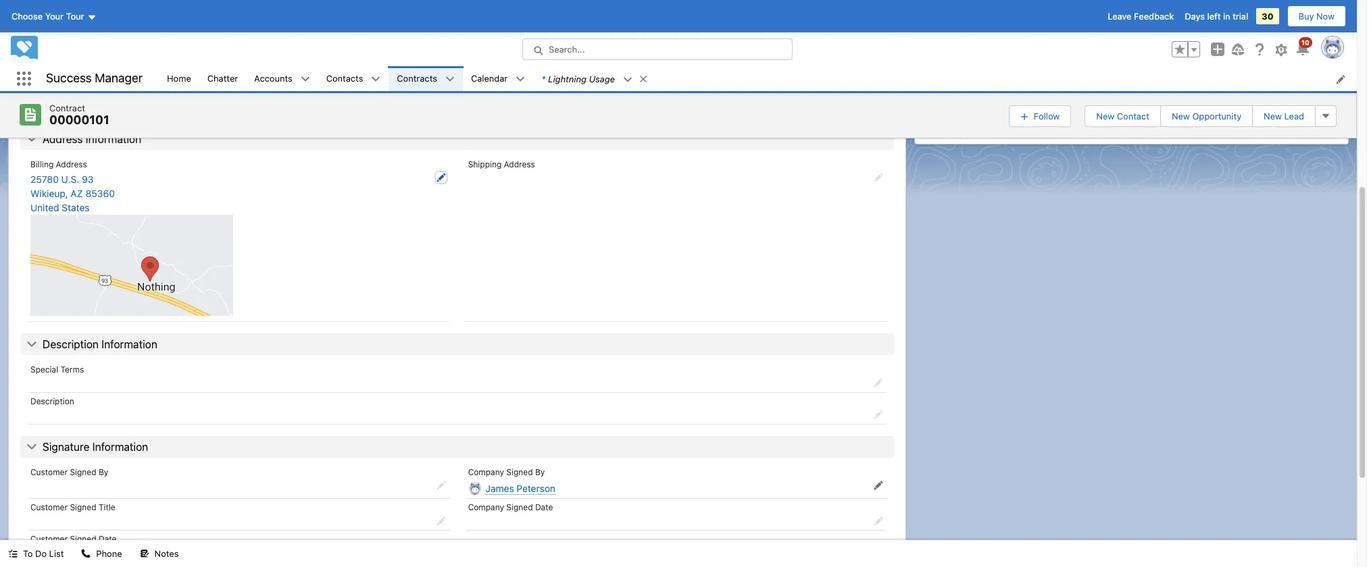 Task type: describe. For each thing, give the bounding box(es) containing it.
james peterson link
[[486, 482, 555, 496]]

past
[[1052, 96, 1070, 106]]

account name
[[30, 18, 86, 28]]

notes
[[155, 549, 179, 560]]

special
[[30, 365, 58, 375]]

upcoming & overdue button
[[927, 19, 1337, 40]]

date for customer signed date
[[99, 535, 117, 545]]

price
[[30, 87, 50, 97]]

text default image inside signature information dropdown button
[[26, 442, 37, 453]]

contract term (months)
[[468, 18, 560, 28]]

to
[[23, 549, 33, 560]]

calendar
[[471, 73, 508, 84]]

customer signed date
[[30, 535, 117, 545]]

edit customer signed title image
[[436, 517, 446, 526]]

information for signature information
[[92, 441, 148, 453]]

new for new contact
[[1096, 111, 1115, 121]]

25780
[[30, 174, 59, 185]]

upcoming
[[948, 24, 992, 35]]

upcoming & overdue
[[948, 24, 1040, 35]]

get
[[1006, 60, 1020, 71]]

signed for customer signed title
[[70, 503, 96, 513]]

signed for company signed by
[[506, 467, 533, 477]]

james
[[486, 483, 514, 495]]

buy now
[[1299, 11, 1335, 22]]

leave feedback link
[[1108, 11, 1174, 22]]

edit description image
[[874, 410, 884, 420]]

by
[[1054, 60, 1064, 71]]

signed for customer signed date
[[70, 535, 96, 545]]

customer for customer signed title
[[30, 503, 68, 513]]

manager
[[95, 71, 143, 85]]

overdue
[[1003, 24, 1040, 35]]

date for company signed date
[[535, 503, 553, 513]]

james peterson
[[486, 483, 555, 495]]

united
[[30, 202, 59, 214]]

* lightning usage
[[542, 73, 615, 84]]

to do list
[[23, 549, 64, 560]]

text default image for contracts
[[445, 75, 455, 84]]

az
[[71, 188, 83, 199]]

text default image inside "phone" button
[[81, 550, 91, 559]]

leave
[[1108, 11, 1132, 22]]

marked
[[1154, 96, 1185, 106]]

30
[[1262, 11, 1274, 22]]

signed for company signed date
[[506, 503, 533, 513]]

description information button
[[20, 334, 894, 355]]

contract image
[[20, 104, 41, 126]]

book
[[52, 87, 71, 97]]

customer for customer signed date
[[30, 535, 68, 545]]

sending
[[1067, 60, 1099, 71]]

activity.
[[1018, 96, 1050, 106]]

tasks
[[1130, 96, 1152, 106]]

gordon fisheries
[[32, 34, 106, 46]]

10 button
[[1295, 37, 1312, 57]]

description information
[[43, 338, 157, 350]]

new contact button
[[1085, 105, 1161, 127]]

account
[[30, 18, 62, 28]]

address for shipping
[[504, 159, 535, 169]]

calendar list item
[[463, 66, 533, 91]]

text default image for address information
[[26, 134, 37, 145]]

meetings
[[1073, 96, 1110, 106]]

days left in trial
[[1185, 11, 1248, 22]]

edit contract term (months) image
[[874, 32, 884, 42]]

text default image for calendar
[[516, 75, 525, 84]]

signature information
[[43, 441, 148, 453]]

states
[[62, 202, 90, 214]]

owner
[[468, 54, 493, 64]]

price book
[[30, 87, 71, 97]]

lead
[[1285, 111, 1304, 121]]

tour
[[66, 11, 84, 22]]

choose your tour
[[11, 11, 84, 22]]

accounts
[[254, 73, 292, 84]]

owner expiration notice
[[468, 54, 561, 64]]

gordon
[[32, 34, 64, 46]]

edit account name image
[[436, 32, 446, 42]]

25780 u.s. 93 wikieup, az 85360 united states
[[30, 174, 115, 214]]

85360
[[86, 188, 115, 199]]

billing address
[[30, 159, 87, 169]]

up
[[1246, 96, 1256, 106]]

started
[[1023, 60, 1052, 71]]

contacts list item
[[318, 66, 389, 91]]

address for billing
[[56, 159, 87, 169]]

information for address information
[[86, 133, 141, 145]]

description for description information
[[43, 338, 99, 350]]

93
[[82, 174, 94, 185]]

00000101
[[49, 113, 109, 127]]

new for new lead
[[1264, 111, 1282, 121]]

new opportunity
[[1172, 111, 1242, 121]]

edit company signed date image
[[874, 517, 884, 526]]

peterson
[[517, 483, 555, 495]]

text default image for to do list
[[8, 550, 18, 559]]

1 vertical spatial and
[[1113, 96, 1128, 106]]

contracts
[[397, 73, 437, 84]]

trial
[[1233, 11, 1248, 22]]

notes button
[[132, 541, 187, 568]]

no activities to show. get started by sending an email, scheduling a task, and more.
[[1006, 47, 1258, 71]]

past
[[998, 96, 1016, 106]]

to
[[1141, 47, 1150, 58]]

left
[[1207, 11, 1221, 22]]

to do list button
[[0, 541, 72, 568]]

text default image for contacts
[[371, 75, 381, 84]]

(months)
[[525, 18, 560, 28]]

contract for term
[[468, 18, 502, 28]]

accounts link
[[246, 66, 301, 91]]

title
[[99, 503, 115, 513]]

success manager
[[46, 71, 143, 85]]

company for company signed date
[[468, 503, 504, 513]]

contract for 00000101
[[49, 103, 85, 114]]



Task type: locate. For each thing, give the bounding box(es) containing it.
list item
[[533, 66, 654, 91]]

new contact
[[1096, 111, 1150, 121]]

as
[[1187, 96, 1197, 106]]

contacts
[[326, 73, 363, 84]]

1 vertical spatial customer
[[30, 503, 68, 513]]

leave feedback
[[1108, 11, 1174, 22]]

120
[[468, 68, 484, 80]]

1 by from the left
[[99, 467, 108, 477]]

company down james
[[468, 503, 504, 513]]

company signed by
[[468, 467, 545, 477]]

text default image down search... button
[[639, 74, 648, 84]]

search...
[[549, 44, 585, 55]]

home
[[167, 73, 191, 84]]

1 customer from the top
[[30, 467, 68, 477]]

new
[[1096, 111, 1115, 121], [1172, 111, 1190, 121], [1264, 111, 1282, 121]]

1 horizontal spatial new
[[1172, 111, 1190, 121]]

company for company signed by
[[468, 467, 504, 477]]

edit status image
[[436, 68, 446, 77]]

name
[[64, 18, 86, 28]]

company signed date
[[468, 503, 553, 513]]

text default image inside accounts list item
[[301, 75, 310, 84]]

show
[[1222, 96, 1243, 106]]

text default image left the 120
[[445, 75, 455, 84]]

description down special terms
[[30, 396, 74, 407]]

text default image for description information
[[26, 340, 37, 350]]

and
[[1217, 60, 1232, 71], [1113, 96, 1128, 106]]

address inside address information dropdown button
[[43, 133, 83, 145]]

by
[[99, 467, 108, 477], [535, 467, 545, 477]]

no inside no activities to show. get started by sending an email, scheduling a task, and more.
[[1088, 47, 1100, 58]]

days right the 120
[[486, 68, 508, 80]]

buy
[[1299, 11, 1314, 22]]

new down as
[[1172, 111, 1190, 121]]

new down meetings
[[1096, 111, 1115, 121]]

by down signature information
[[99, 467, 108, 477]]

address
[[43, 133, 83, 145], [56, 159, 87, 169], [504, 159, 535, 169]]

company
[[468, 467, 504, 477], [468, 503, 504, 513]]

customer up customer signed date
[[30, 503, 68, 513]]

text default image inside contacts list item
[[371, 75, 381, 84]]

your
[[45, 11, 64, 22]]

contract down book
[[49, 103, 85, 114]]

120 days
[[468, 68, 508, 80]]

done
[[1199, 96, 1220, 106]]

2 company from the top
[[468, 503, 504, 513]]

edit special terms image
[[874, 378, 884, 388]]

edit company signed by image
[[874, 481, 884, 491]]

contact
[[1117, 111, 1150, 121]]

0 vertical spatial contract
[[468, 18, 502, 28]]

draft
[[30, 68, 52, 80]]

text default image left to
[[8, 550, 18, 559]]

no left the past
[[984, 96, 996, 106]]

list
[[159, 66, 1357, 91]]

0 vertical spatial days
[[1185, 11, 1205, 22]]

by for company signed by
[[535, 467, 545, 477]]

calendar link
[[463, 66, 516, 91]]

text default image down customer signed date
[[81, 550, 91, 559]]

new lead button
[[1252, 105, 1316, 127]]

0 horizontal spatial by
[[99, 467, 108, 477]]

1 horizontal spatial by
[[535, 467, 545, 477]]

contracts link
[[389, 66, 445, 91]]

address down '00000101'
[[43, 133, 83, 145]]

customer for customer signed by
[[30, 467, 68, 477]]

customer signed title
[[30, 503, 115, 513]]

0 horizontal spatial contract
[[49, 103, 85, 114]]

days left 'left'
[[1185, 11, 1205, 22]]

description inside dropdown button
[[43, 338, 99, 350]]

and right "task,"
[[1217, 60, 1232, 71]]

0 vertical spatial date
[[535, 503, 553, 513]]

0 vertical spatial no
[[1088, 47, 1100, 58]]

1 company from the top
[[468, 467, 504, 477]]

contract up 72
[[468, 18, 502, 28]]

expiration
[[495, 54, 533, 64]]

in
[[1223, 11, 1230, 22]]

signed
[[70, 467, 96, 477], [506, 467, 533, 477], [70, 503, 96, 513], [506, 503, 533, 513], [70, 535, 96, 545]]

signature
[[43, 441, 89, 453]]

chatter
[[207, 73, 238, 84]]

2 horizontal spatial new
[[1264, 111, 1282, 121]]

contracts list item
[[389, 66, 463, 91]]

buy now button
[[1287, 5, 1346, 27]]

choose your tour button
[[11, 5, 97, 27]]

no past activity. past meetings and tasks marked as done show up here.
[[984, 96, 1279, 106]]

accounts list item
[[246, 66, 318, 91]]

0 horizontal spatial new
[[1096, 111, 1115, 121]]

0 horizontal spatial and
[[1113, 96, 1128, 106]]

1 vertical spatial contract
[[49, 103, 85, 114]]

gordon fisheries link
[[32, 33, 106, 47]]

text default image up "special"
[[26, 340, 37, 350]]

special terms
[[30, 365, 84, 375]]

1 vertical spatial date
[[99, 535, 117, 545]]

information
[[86, 133, 141, 145], [102, 338, 157, 350], [92, 441, 148, 453]]

text default image left signature
[[26, 442, 37, 453]]

description up 'terms' in the left of the page
[[43, 338, 99, 350]]

text default image inside notes button
[[140, 550, 149, 559]]

3 new from the left
[[1264, 111, 1282, 121]]

address right shipping
[[504, 159, 535, 169]]

new for new opportunity
[[1172, 111, 1190, 121]]

date down "peterson"
[[535, 503, 553, 513]]

text default image right contacts
[[371, 75, 381, 84]]

no for activities
[[1088, 47, 1100, 58]]

text default image
[[301, 75, 310, 84], [371, 75, 381, 84], [445, 75, 455, 84], [516, 75, 525, 84], [26, 442, 37, 453], [81, 550, 91, 559]]

0 vertical spatial company
[[468, 467, 504, 477]]

*
[[542, 73, 545, 84]]

wikieup,
[[30, 188, 68, 199]]

and up new contact
[[1113, 96, 1128, 106]]

signed up the phone
[[70, 535, 96, 545]]

text default image for accounts
[[301, 75, 310, 84]]

2 vertical spatial customer
[[30, 535, 68, 545]]

group
[[1172, 41, 1200, 57]]

2 vertical spatial information
[[92, 441, 148, 453]]

1 horizontal spatial no
[[1088, 47, 1100, 58]]

now
[[1317, 11, 1335, 22]]

notice
[[536, 54, 561, 64]]

&
[[994, 24, 1001, 35]]

1 vertical spatial no
[[984, 96, 996, 106]]

contract inside contract 00000101
[[49, 103, 85, 114]]

signed for customer signed by
[[70, 467, 96, 477]]

do
[[35, 549, 47, 560]]

u.s.
[[61, 174, 79, 185]]

no up sending on the right top
[[1088, 47, 1100, 58]]

new down here.
[[1264, 111, 1282, 121]]

0 vertical spatial and
[[1217, 60, 1232, 71]]

list containing home
[[159, 66, 1357, 91]]

choose
[[11, 11, 43, 22]]

opportunity
[[1192, 111, 1242, 121]]

0 vertical spatial customer
[[30, 467, 68, 477]]

text default image
[[639, 74, 648, 84], [623, 75, 633, 84], [26, 134, 37, 145], [26, 340, 37, 350], [8, 550, 18, 559], [140, 550, 149, 559]]

10
[[1302, 39, 1310, 47]]

a
[[1187, 60, 1192, 71]]

fisheries
[[67, 34, 106, 46]]

text default image down contract image
[[26, 134, 37, 145]]

new lead
[[1264, 111, 1304, 121]]

list
[[49, 549, 64, 560]]

text default image inside address information dropdown button
[[26, 134, 37, 145]]

text default image inside description information dropdown button
[[26, 340, 37, 350]]

1 horizontal spatial and
[[1217, 60, 1232, 71]]

0 horizontal spatial days
[[486, 68, 508, 80]]

date
[[535, 503, 553, 513], [99, 535, 117, 545]]

by for customer signed by
[[99, 467, 108, 477]]

contract 00000101
[[49, 103, 109, 127]]

information for description information
[[102, 338, 157, 350]]

0 vertical spatial information
[[86, 133, 141, 145]]

signed down james peterson
[[506, 503, 533, 513]]

address up "u.s."
[[56, 159, 87, 169]]

text default image inside "contracts" list item
[[445, 75, 455, 84]]

by up "peterson"
[[535, 467, 545, 477]]

shipping
[[468, 159, 502, 169]]

text default image right accounts
[[301, 75, 310, 84]]

feedback
[[1134, 11, 1174, 22]]

1 vertical spatial company
[[468, 503, 504, 513]]

no
[[1088, 47, 1100, 58], [984, 96, 996, 106]]

description
[[43, 338, 99, 350], [30, 396, 74, 407]]

customer up to do list
[[30, 535, 68, 545]]

term
[[504, 18, 523, 28]]

text default image right usage
[[623, 75, 633, 84]]

show.
[[1152, 47, 1175, 58]]

0 vertical spatial description
[[43, 338, 99, 350]]

signature information button
[[20, 436, 894, 458]]

status
[[30, 54, 55, 64]]

1 horizontal spatial contract
[[468, 18, 502, 28]]

1 horizontal spatial days
[[1185, 11, 1205, 22]]

text default image for notes
[[140, 550, 149, 559]]

chatter link
[[199, 66, 246, 91]]

1 horizontal spatial date
[[535, 503, 553, 513]]

signed left title
[[70, 503, 96, 513]]

text default image left the notes
[[140, 550, 149, 559]]

1 new from the left
[[1096, 111, 1115, 121]]

0 horizontal spatial no
[[984, 96, 996, 106]]

and inside no activities to show. get started by sending an email, scheduling a task, and more.
[[1217, 60, 1232, 71]]

2 by from the left
[[535, 467, 545, 477]]

address information button
[[20, 128, 894, 150]]

no for past
[[984, 96, 996, 106]]

edit shipping address image
[[874, 173, 884, 182]]

text default image inside calendar list item
[[516, 75, 525, 84]]

text default image inside to do list button
[[8, 550, 18, 559]]

edit customer signed by image
[[436, 481, 446, 491]]

company up james
[[468, 467, 504, 477]]

1 vertical spatial days
[[486, 68, 508, 80]]

list item containing *
[[533, 66, 654, 91]]

3 customer from the top
[[30, 535, 68, 545]]

email,
[[1114, 60, 1138, 71]]

description for description
[[30, 396, 74, 407]]

new opportunity button
[[1160, 105, 1253, 127]]

signed down signature information
[[70, 467, 96, 477]]

1 vertical spatial information
[[102, 338, 157, 350]]

0 horizontal spatial date
[[99, 535, 117, 545]]

customer down signature
[[30, 467, 68, 477]]

follow
[[1034, 111, 1060, 121]]

date up the phone
[[99, 535, 117, 545]]

customer
[[30, 467, 68, 477], [30, 503, 68, 513], [30, 535, 68, 545]]

2 customer from the top
[[30, 503, 68, 513]]

signed up james peterson link
[[506, 467, 533, 477]]

text default image down expiration
[[516, 75, 525, 84]]

1 vertical spatial description
[[30, 396, 74, 407]]

phone
[[96, 549, 122, 560]]

72
[[468, 33, 479, 44]]

2 new from the left
[[1172, 111, 1190, 121]]

customer signed by
[[30, 467, 108, 477]]



Task type: vqa. For each thing, say whether or not it's contained in the screenshot.
Customer Signed By's 'Customer'
yes



